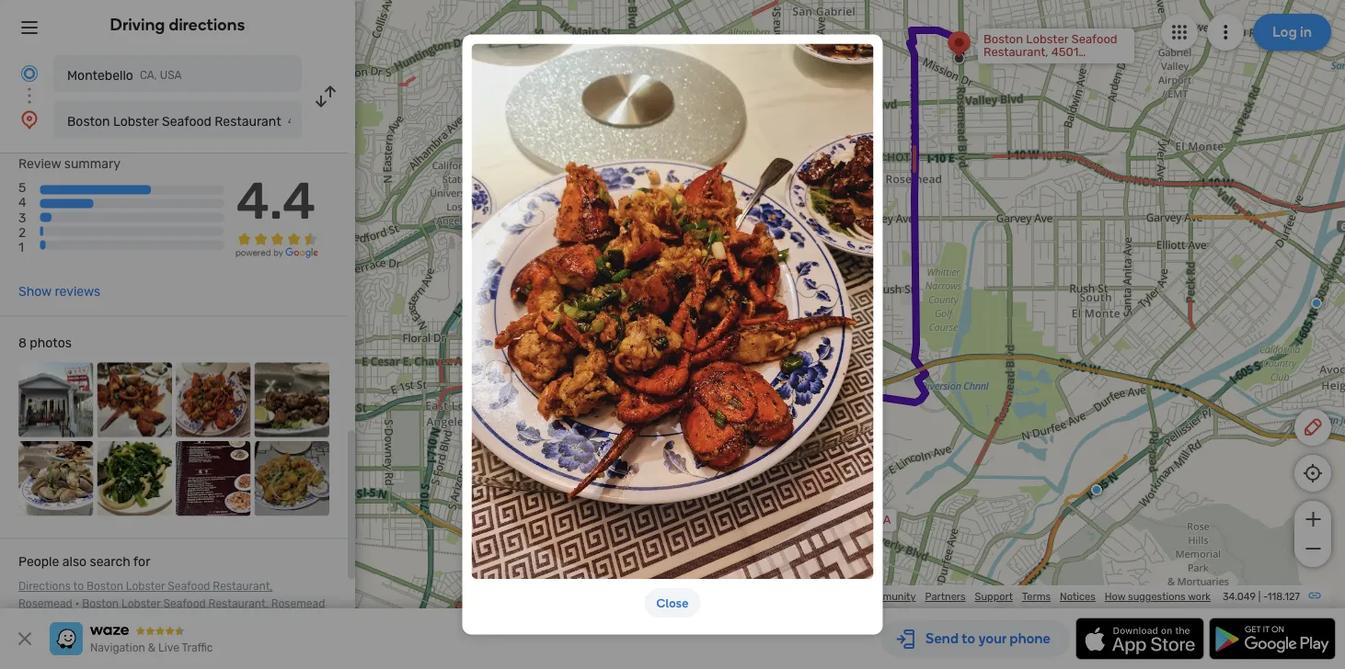 Task type: describe. For each thing, give the bounding box(es) containing it.
seafood for restaurant,
[[163, 598, 206, 611]]

montebello, ca, usa
[[778, 513, 891, 528]]

driving
[[18, 615, 54, 628]]

|
[[1259, 591, 1261, 604]]

ca, for montebello
[[140, 69, 157, 82]]

lobster inside directions to boston lobster seafood restaurant, rosemead
[[126, 581, 165, 594]]

reviews
[[55, 284, 100, 300]]

for
[[133, 555, 150, 570]]

show
[[18, 284, 52, 300]]

navigation & live traffic
[[90, 642, 213, 655]]

lobster for restaurant,
[[122, 598, 161, 611]]

image 4 of boston lobster seafood restaurant, rosemead image
[[254, 363, 329, 438]]

community link
[[861, 591, 916, 604]]

1
[[18, 240, 24, 255]]

image 1 of boston lobster seafood restaurant, rosemead image
[[18, 363, 93, 438]]

suggestions
[[1128, 591, 1186, 604]]

notices link
[[1060, 591, 1096, 604]]

people
[[18, 555, 59, 570]]

usa for montebello
[[160, 69, 182, 82]]

restaurant, inside boston lobster seafood restaurant, rosemead driving directions
[[209, 598, 268, 611]]

driving directions
[[110, 15, 245, 35]]

zoom out image
[[1302, 538, 1325, 560]]

boston inside directions to boston lobster seafood restaurant, rosemead
[[87, 581, 123, 594]]

image 8 of boston lobster seafood restaurant, rosemead image
[[254, 442, 329, 517]]

seafood for restaurant
[[162, 114, 211, 129]]

support link
[[975, 591, 1013, 604]]

support
[[975, 591, 1013, 604]]

seafood inside directions to boston lobster seafood restaurant, rosemead
[[168, 581, 210, 594]]

8 photos
[[18, 336, 72, 351]]

image 3 of boston lobster seafood restaurant, rosemead image
[[176, 363, 251, 438]]

5
[[18, 180, 26, 196]]

-
[[1263, 591, 1268, 604]]

terms link
[[1022, 591, 1051, 604]]

boston for boston lobster seafood restaurant
[[67, 114, 110, 129]]

lobster for restaurant
[[113, 114, 159, 129]]

review
[[18, 156, 61, 172]]

x image
[[14, 628, 36, 651]]

2
[[18, 225, 26, 240]]

notices
[[1060, 591, 1096, 604]]

8
[[18, 336, 27, 351]]

navigation
[[90, 642, 145, 655]]

directions
[[18, 581, 71, 594]]

34.049 | -118.127
[[1223, 591, 1300, 604]]

pencil image
[[1302, 417, 1324, 439]]

terms
[[1022, 591, 1051, 604]]

image 5 of boston lobster seafood restaurant, rosemead image
[[18, 442, 93, 517]]

ca, for montebello,
[[846, 513, 865, 528]]

photos
[[30, 336, 72, 351]]

partners
[[925, 591, 966, 604]]

image 2 of boston lobster seafood restaurant, rosemead image
[[97, 363, 172, 438]]

boston lobster seafood restaurant
[[67, 114, 281, 129]]



Task type: vqa. For each thing, say whether or not it's contained in the screenshot.
'3'
yes



Task type: locate. For each thing, give the bounding box(es) containing it.
review summary
[[18, 156, 121, 172]]

search
[[90, 555, 130, 570]]

boston up summary at top
[[67, 114, 110, 129]]

usa inside montebello ca, usa
[[160, 69, 182, 82]]

also
[[62, 555, 87, 570]]

0 vertical spatial directions
[[169, 15, 245, 35]]

lobster inside boston lobster seafood restaurant, rosemead driving directions
[[122, 598, 161, 611]]

2 rosemead from the left
[[271, 598, 325, 611]]

directions inside boston lobster seafood restaurant, rosemead driving directions
[[57, 615, 108, 628]]

usa up boston lobster seafood restaurant button
[[160, 69, 182, 82]]

lobster inside boston lobster seafood restaurant button
[[113, 114, 159, 129]]

usa
[[160, 69, 182, 82], [868, 513, 891, 528]]

seafood
[[162, 114, 211, 129], [168, 581, 210, 594], [163, 598, 206, 611]]

restaurant, up traffic
[[209, 598, 268, 611]]

0 vertical spatial restaurant,
[[213, 581, 273, 594]]

1 vertical spatial directions
[[57, 615, 108, 628]]

people also search for
[[18, 555, 150, 570]]

1 horizontal spatial usa
[[868, 513, 891, 528]]

boston for boston lobster seafood restaurant, rosemead driving directions
[[82, 598, 119, 611]]

restaurant
[[215, 114, 281, 129]]

location image
[[18, 109, 40, 131]]

how
[[1105, 591, 1126, 604]]

0 horizontal spatial rosemead
[[18, 598, 72, 611]]

34.049
[[1223, 591, 1256, 604]]

to
[[73, 581, 84, 594]]

seafood left restaurant
[[162, 114, 211, 129]]

current location image
[[18, 63, 40, 85]]

summary
[[64, 156, 121, 172]]

2 vertical spatial boston
[[82, 598, 119, 611]]

ca, right montebello,
[[846, 513, 865, 528]]

1 vertical spatial seafood
[[168, 581, 210, 594]]

montebello ca, usa
[[67, 68, 182, 83]]

restaurant, inside directions to boston lobster seafood restaurant, rosemead
[[213, 581, 273, 594]]

directions down to
[[57, 615, 108, 628]]

community
[[861, 591, 916, 604]]

ca, right montebello
[[140, 69, 157, 82]]

0 vertical spatial usa
[[160, 69, 182, 82]]

2 vertical spatial seafood
[[163, 598, 206, 611]]

seafood inside boston lobster seafood restaurant, rosemead driving directions
[[163, 598, 206, 611]]

live
[[158, 642, 179, 655]]

boston down to
[[82, 598, 119, 611]]

1 vertical spatial boston
[[87, 581, 123, 594]]

4
[[18, 195, 26, 210]]

5 4 3 2 1
[[18, 180, 26, 255]]

directions
[[169, 15, 245, 35], [57, 615, 108, 628]]

ca,
[[140, 69, 157, 82], [846, 513, 865, 528]]

1 vertical spatial lobster
[[126, 581, 165, 594]]

work
[[1188, 591, 1211, 604]]

montebello
[[67, 68, 133, 83]]

seafood up traffic
[[163, 598, 206, 611]]

usa right montebello,
[[868, 513, 891, 528]]

partners link
[[925, 591, 966, 604]]

traffic
[[182, 642, 213, 655]]

boston
[[67, 114, 110, 129], [87, 581, 123, 594], [82, 598, 119, 611]]

0 vertical spatial ca,
[[140, 69, 157, 82]]

4.4
[[236, 170, 316, 232]]

seafood inside button
[[162, 114, 211, 129]]

show reviews
[[18, 284, 100, 300]]

image 6 of boston lobster seafood restaurant, rosemead image
[[97, 442, 172, 517]]

image 7 of boston lobster seafood restaurant, rosemead image
[[176, 442, 251, 517]]

1 horizontal spatial rosemead
[[271, 598, 325, 611]]

1 vertical spatial restaurant,
[[209, 598, 268, 611]]

0 horizontal spatial ca,
[[140, 69, 157, 82]]

montebello,
[[778, 513, 843, 528]]

restaurant,
[[213, 581, 273, 594], [209, 598, 268, 611]]

0 vertical spatial seafood
[[162, 114, 211, 129]]

driving
[[110, 15, 165, 35]]

1 horizontal spatial ca,
[[846, 513, 865, 528]]

rosemead inside boston lobster seafood restaurant, rosemead driving directions
[[271, 598, 325, 611]]

boston inside button
[[67, 114, 110, 129]]

0 horizontal spatial usa
[[160, 69, 182, 82]]

usa for montebello,
[[868, 513, 891, 528]]

118.127
[[1268, 591, 1300, 604]]

0 vertical spatial boston
[[67, 114, 110, 129]]

rosemead
[[18, 598, 72, 611], [271, 598, 325, 611]]

3
[[18, 210, 26, 225]]

zoom in image
[[1302, 509, 1325, 531]]

boston down search on the bottom left
[[87, 581, 123, 594]]

0 horizontal spatial directions
[[57, 615, 108, 628]]

0 vertical spatial lobster
[[113, 114, 159, 129]]

link image
[[1308, 589, 1322, 604]]

1 rosemead from the left
[[18, 598, 72, 611]]

rosemead inside directions to boston lobster seafood restaurant, rosemead
[[18, 598, 72, 611]]

boston lobster seafood restaurant button
[[53, 101, 302, 138]]

ca, inside montebello ca, usa
[[140, 69, 157, 82]]

boston inside boston lobster seafood restaurant, rosemead driving directions
[[82, 598, 119, 611]]

community partners support terms notices how suggestions work
[[861, 591, 1211, 604]]

how suggestions work link
[[1105, 591, 1211, 604]]

&
[[148, 642, 156, 655]]

1 vertical spatial usa
[[868, 513, 891, 528]]

directions to boston lobster seafood restaurant, rosemead
[[18, 581, 273, 611]]

directions to boston lobster seafood restaurant, rosemead link
[[18, 581, 273, 611]]

directions right driving
[[169, 15, 245, 35]]

1 horizontal spatial directions
[[169, 15, 245, 35]]

seafood up boston lobster seafood restaurant, rosemead driving directions
[[168, 581, 210, 594]]

2 vertical spatial lobster
[[122, 598, 161, 611]]

restaurant, up boston lobster seafood restaurant, rosemead driving directions link
[[213, 581, 273, 594]]

lobster
[[113, 114, 159, 129], [126, 581, 165, 594], [122, 598, 161, 611]]

boston lobster seafood restaurant, rosemead driving directions
[[18, 598, 325, 628]]

boston lobster seafood restaurant, rosemead driving directions link
[[18, 598, 325, 628]]

1 vertical spatial ca,
[[846, 513, 865, 528]]



